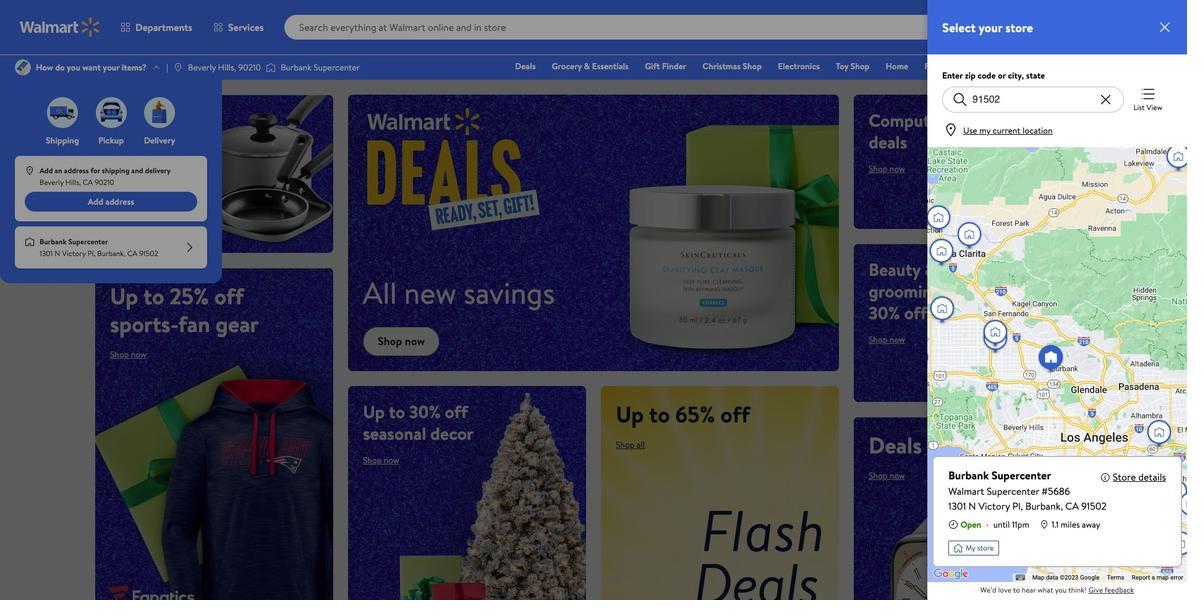Task type: describe. For each thing, give the bounding box(es) containing it.
store details button
[[1114, 467, 1167, 487]]

panorama city neighborhood market image
[[981, 318, 1012, 349]]

add for add address
[[88, 196, 103, 208]]

delivery
[[144, 134, 175, 147]]

 image left an
[[25, 166, 35, 176]]

gear
[[216, 309, 259, 340]]

shop for up to 30% off seasonal decor
[[363, 454, 382, 466]]

Search search field
[[284, 15, 973, 40]]

shop now link for beauty & grooming up to 30% off
[[869, 333, 906, 346]]

finder
[[662, 60, 687, 72]]

fan
[[179, 309, 210, 340]]

panorama city store image
[[981, 324, 1012, 355]]

$618.20
[[1148, 30, 1169, 39]]

1 horizontal spatial beverly
[[188, 61, 216, 74]]

gift for gift finder
[[645, 60, 660, 72]]

great home deals
[[110, 108, 199, 154]]

now for up to 25% off sports-fan gear
[[131, 348, 147, 361]]

n inside 'burbank supercenter 1301 n victory pl, burbank, ca 91502'
[[55, 248, 60, 259]]

tech
[[958, 430, 1001, 461]]

shop now link for great home deals
[[110, 163, 147, 175]]

burbank, inside walmart supercenter #5686 1301 n victory pl, burbank, ca 91502
[[1026, 499, 1064, 513]]

grooming
[[869, 279, 943, 303]]

victory inside walmart supercenter #5686 1301 n victory pl, burbank, ca 91502
[[979, 499, 1011, 513]]

code
[[978, 69, 997, 82]]

1.1 miles away
[[1052, 518, 1101, 531]]

up to 25% off sports-fan gear
[[110, 281, 259, 340]]

1.1
[[1052, 518, 1059, 531]]

·
[[987, 518, 989, 531]]

shop for computer gift deals
[[869, 163, 888, 175]]

rosemead supercenter image
[[1145, 418, 1176, 449]]

0 horizontal spatial  image
[[25, 237, 35, 247]]

8 $618.20
[[1148, 14, 1169, 39]]

1301 n victory pl element
[[949, 499, 1107, 514]]

miles
[[1061, 518, 1081, 531]]

shop for up to 25% off sports-fan gear
[[110, 348, 129, 361]]

away
[[1083, 518, 1101, 531]]

 image for pickup
[[96, 97, 127, 128]]

1 vertical spatial your
[[103, 61, 120, 74]]

christmas shop link
[[697, 59, 768, 73]]

burbank supercenter element
[[949, 467, 1052, 484]]

burbank supercenter selected image
[[1036, 343, 1067, 374]]

grocery & essentials
[[552, 60, 629, 72]]

now for deals on tech gifts
[[890, 469, 906, 482]]

& for essentials
[[584, 60, 590, 72]]

beauty
[[869, 257, 921, 281]]

computer gift deals
[[869, 108, 978, 154]]

items?
[[122, 61, 147, 74]]

deals on tech gifts
[[869, 430, 1051, 461]]

burbank supercenter 1301 n victory pl, burbank, ca 91502
[[40, 236, 158, 259]]

 image for how do you want your items?
[[15, 59, 31, 75]]

seasonal
[[363, 421, 426, 445]]

burbank supercenter inside select your store dialog
[[949, 468, 1052, 483]]

map
[[1157, 574, 1170, 581]]

my store
[[966, 543, 995, 553]]

pickup button
[[93, 94, 129, 147]]

shop now for computer gift deals
[[869, 163, 906, 175]]

map data ©2023 google
[[1033, 574, 1100, 581]]

select your store
[[943, 19, 1034, 36]]

Walmart Site-Wide search field
[[284, 15, 973, 40]]

 image for shipping
[[47, 97, 78, 128]]

gift cards link
[[964, 59, 1015, 73]]

current
[[993, 124, 1021, 137]]

address inside the add an address for shipping and delivery beverly hills, ca 90210
[[64, 165, 89, 176]]

cerritos supercenter image
[[1155, 514, 1186, 545]]

up
[[947, 279, 966, 303]]

gift finder link
[[640, 59, 693, 73]]

my
[[966, 543, 976, 553]]

shop now link for up to 30% off seasonal decor
[[363, 454, 400, 466]]

shop now link for deals on tech gifts
[[869, 469, 906, 482]]

select
[[943, 19, 976, 36]]

supercenter inside walmart supercenter #5686 1301 n victory pl, burbank, ca 91502
[[987, 484, 1040, 498]]

toy shop
[[837, 60, 870, 72]]

you inside dialog
[[1056, 585, 1068, 595]]

we'd love to hear what you think! give feedback
[[981, 585, 1135, 595]]

hills, inside the add an address for shipping and delivery beverly hills, ca 90210
[[65, 177, 81, 188]]

off for up to 30% off seasonal decor
[[445, 399, 468, 424]]

we'd
[[981, 585, 997, 595]]

walmart supercenter element
[[949, 484, 1107, 499]]

to for up to 65% off
[[650, 399, 670, 430]]

up for up to 25% off sports-fan gear
[[110, 281, 138, 312]]

use my current location button
[[959, 124, 1057, 137]]

add an address for shipping and delivery beverly hills, ca 90210
[[40, 165, 171, 188]]

11pm
[[1013, 518, 1030, 531]]

south gate supercenter image
[[1098, 470, 1129, 501]]

shop now for beauty & grooming up to 30% off
[[869, 333, 906, 346]]

all
[[637, 438, 645, 451]]

30% inside beauty & grooming up to 30% off
[[869, 300, 901, 325]]

90210 inside the add an address for shipping and delivery beverly hills, ca 90210
[[95, 177, 114, 188]]

give
[[1089, 585, 1104, 595]]

toy shop link
[[831, 59, 876, 73]]

shop all link
[[616, 438, 645, 451]]

for
[[91, 165, 100, 176]]

now for beauty & grooming up to 30% off
[[890, 333, 906, 346]]

home link
[[881, 59, 915, 73]]

santa clarita supercenter image up stevenson ranch store image
[[924, 203, 955, 234]]

walmart supercenter #5686 1301 n victory pl, burbank, ca 91502
[[949, 484, 1107, 513]]

how
[[36, 61, 53, 74]]

sports-
[[110, 309, 179, 340]]

data
[[1047, 574, 1059, 581]]

list
[[1134, 102, 1146, 113]]

gift finder
[[645, 60, 687, 72]]

list view button
[[1134, 87, 1163, 113]]

91502 inside walmart supercenter #5686 1301 n victory pl, burbank, ca 91502
[[1082, 499, 1107, 513]]

think!
[[1069, 585, 1087, 595]]

shop now for deals on tech gifts
[[869, 469, 906, 482]]

deals for up
[[110, 130, 149, 154]]

 image for beverly hills, 90210
[[173, 62, 183, 72]]

map
[[1033, 574, 1045, 581]]

shop now link for up to 25% off sports-fan gear
[[110, 348, 147, 361]]

great
[[110, 108, 153, 132]]

all new savings
[[363, 272, 555, 313]]

delivery
[[145, 165, 171, 176]]

1 horizontal spatial 90210
[[238, 61, 261, 74]]

feedback
[[1105, 585, 1135, 595]]

lakewood supercenter image
[[1112, 537, 1143, 568]]

up to 65% off
[[616, 399, 751, 430]]

state
[[1027, 69, 1046, 82]]

give feedback button
[[1089, 585, 1135, 595]]

n inside walmart supercenter #5686 1301 n victory pl, burbank, ca 91502
[[969, 499, 977, 513]]

91502 inside 'burbank supercenter 1301 n victory pl, burbank, ca 91502'
[[139, 248, 158, 259]]

off for up to 65% off
[[721, 399, 751, 430]]

supercenter inside 'burbank supercenter 1301 n victory pl, burbank, ca 91502'
[[68, 236, 108, 247]]

30% inside up to 30% off seasonal decor
[[410, 399, 441, 424]]

gift cards
[[970, 60, 1009, 72]]

until
[[994, 518, 1011, 531]]

1301 inside 'burbank supercenter 1301 n victory pl, burbank, ca 91502'
[[40, 248, 53, 259]]

anaheim neighborhood market image
[[1185, 536, 1188, 567]]

now for all new savings
[[405, 334, 425, 349]]

0 horizontal spatial burbank supercenter
[[281, 61, 360, 74]]

store details
[[1114, 470, 1167, 484]]

pl, inside walmart supercenter #5686 1301 n victory pl, burbank, ca 91502
[[1013, 499, 1024, 513]]

google
[[1081, 574, 1100, 581]]



Task type: vqa. For each thing, say whether or not it's contained in the screenshot.
the right AVAILABLE
no



Task type: locate. For each thing, give the bounding box(es) containing it.
1 horizontal spatial burbank,
[[1026, 499, 1064, 513]]

west hills store image
[[901, 343, 932, 374]]

your right select
[[979, 19, 1003, 36]]

location
[[1023, 124, 1053, 137]]

beverly down an
[[40, 177, 64, 188]]

1 vertical spatial burbank,
[[1026, 499, 1064, 513]]

decor
[[431, 421, 474, 445]]

love
[[999, 585, 1012, 595]]

shop now for all new savings
[[378, 334, 425, 349]]

1 vertical spatial pl,
[[1013, 499, 1024, 513]]

grocery & essentials link
[[547, 59, 635, 73]]

burbank inside 'burbank supercenter 1301 n victory pl, burbank, ca 91502'
[[40, 236, 67, 247]]

compton supercenter image
[[1089, 494, 1120, 525]]

0 horizontal spatial ca
[[83, 177, 93, 188]]

to for up to 30% off seasonal decor
[[389, 399, 405, 424]]

to left 25%
[[144, 281, 164, 312]]

1 horizontal spatial burbank
[[281, 61, 312, 74]]

deals inside "link"
[[515, 60, 536, 72]]

0 horizontal spatial burbank,
[[97, 248, 126, 259]]

0 vertical spatial burbank,
[[97, 248, 126, 259]]

deals inside the computer gift deals
[[869, 130, 908, 154]]

0 vertical spatial ca
[[83, 177, 93, 188]]

christmas shop
[[703, 60, 762, 72]]

list view
[[1134, 102, 1163, 113]]

1 horizontal spatial n
[[969, 499, 977, 513]]

shop for beauty & grooming up to 30% off
[[869, 333, 888, 346]]

santa clarita supercenter image up up
[[955, 220, 986, 251]]

1 vertical spatial add
[[88, 196, 103, 208]]

home
[[157, 108, 199, 132]]

walmart
[[949, 484, 985, 498]]

do
[[55, 61, 65, 74]]

to left decor
[[389, 399, 405, 424]]

ca inside walmart supercenter #5686 1301 n victory pl, burbank, ca 91502
[[1066, 499, 1080, 513]]

&
[[584, 60, 590, 72], [925, 257, 937, 281]]

0 horizontal spatial victory
[[62, 248, 86, 259]]

0 vertical spatial address
[[64, 165, 89, 176]]

 image
[[15, 59, 31, 75], [47, 97, 78, 128], [96, 97, 127, 128], [144, 97, 175, 128], [25, 166, 35, 176]]

google image
[[931, 566, 972, 582]]

map region
[[928, 147, 1188, 582]]

0 horizontal spatial add
[[40, 165, 53, 176]]

christmas
[[703, 60, 741, 72]]

deals left grocery at top left
[[515, 60, 536, 72]]

1301 inside walmart supercenter #5686 1301 n victory pl, burbank, ca 91502
[[949, 499, 967, 513]]

1 vertical spatial hills,
[[65, 177, 81, 188]]

1 vertical spatial ca
[[127, 248, 138, 259]]

store
[[1114, 470, 1137, 484]]

deals link
[[510, 59, 542, 73]]

1 horizontal spatial add
[[88, 196, 103, 208]]

 image inside pickup button
[[96, 97, 127, 128]]

0 vertical spatial 30%
[[869, 300, 901, 325]]

0 vertical spatial &
[[584, 60, 590, 72]]

add down the add an address for shipping and delivery beverly hills, ca 90210
[[88, 196, 103, 208]]

grocery
[[552, 60, 582, 72]]

25%
[[170, 281, 209, 312]]

terms link
[[1108, 574, 1125, 581]]

pl, down add address button
[[88, 248, 96, 259]]

2 gift from the left
[[970, 60, 985, 72]]

shop now link for computer gift deals
[[869, 163, 906, 175]]

1 horizontal spatial &
[[925, 257, 937, 281]]

 image for burbank supercenter
[[266, 61, 276, 74]]

1 vertical spatial burbank supercenter
[[949, 468, 1052, 483]]

2 horizontal spatial burbank
[[949, 468, 990, 483]]

deals for deals on tech gifts
[[869, 430, 923, 461]]

address down the add an address for shipping and delivery beverly hills, ca 90210
[[105, 196, 134, 208]]

pico rivera supercenter image
[[1136, 453, 1167, 484]]

want
[[82, 61, 101, 74]]

ca up miles
[[1066, 499, 1080, 513]]

0 horizontal spatial 91502
[[139, 248, 158, 259]]

1 vertical spatial victory
[[979, 499, 1011, 513]]

1 gift from the left
[[645, 60, 660, 72]]

0 vertical spatial 91502
[[139, 248, 158, 259]]

0 vertical spatial burbank supercenter
[[281, 61, 360, 74]]

pl, inside 'burbank supercenter 1301 n victory pl, burbank, ca 91502'
[[88, 248, 96, 259]]

0 horizontal spatial &
[[584, 60, 590, 72]]

1 horizontal spatial victory
[[979, 499, 1011, 513]]

store inside burbank supercenter is my store image
[[978, 543, 995, 553]]

long beach supercenter image
[[1142, 538, 1173, 569]]

you down the map data ©2023 google in the right of the page
[[1056, 585, 1068, 595]]

1 horizontal spatial hills,
[[218, 61, 236, 74]]

an
[[55, 165, 62, 176]]

2 vertical spatial ca
[[1066, 499, 1080, 513]]

1 horizontal spatial pl,
[[1013, 499, 1024, 513]]

add address
[[88, 196, 134, 208]]

to for up to 25% off sports-fan gear
[[144, 281, 164, 312]]

up for up to 30% off seasonal decor
[[363, 399, 385, 424]]

1 horizontal spatial deals
[[869, 130, 908, 154]]

off for up to 25% off sports-fan gear
[[214, 281, 244, 312]]

hills, up add address button
[[65, 177, 81, 188]]

hawthorne neighborhood market image
[[1020, 500, 1051, 531]]

shop for great home deals
[[110, 163, 129, 175]]

1 vertical spatial n
[[969, 499, 977, 513]]

burbank, down #5686
[[1026, 499, 1064, 513]]

electronics link
[[773, 59, 826, 73]]

city,
[[1009, 69, 1025, 82]]

1 horizontal spatial 1301
[[949, 499, 967, 513]]

keyboard shortcuts image
[[1017, 575, 1026, 580]]

open · until 11pm
[[961, 518, 1030, 531]]

view
[[1147, 102, 1163, 113]]

add inside the add an address for shipping and delivery beverly hills, ca 90210
[[40, 165, 53, 176]]

to inside dialog
[[1014, 585, 1021, 595]]

add inside add address button
[[88, 196, 103, 208]]

shop for deals on tech gifts
[[869, 469, 888, 482]]

1 vertical spatial &
[[925, 257, 937, 281]]

1 horizontal spatial deals
[[869, 430, 923, 461]]

deals inside great home deals
[[110, 130, 149, 154]]

my
[[980, 124, 991, 137]]

shop for up to 65% off
[[616, 438, 635, 451]]

torrance store image
[[1048, 523, 1078, 554], [1024, 539, 1055, 570]]

ca inside 'burbank supercenter 1301 n victory pl, burbank, ca 91502'
[[127, 248, 138, 259]]

n
[[55, 248, 60, 259], [969, 499, 977, 513]]

0 horizontal spatial 30%
[[410, 399, 441, 424]]

0 vertical spatial victory
[[62, 248, 86, 259]]

0 vertical spatial beverly
[[188, 61, 216, 74]]

pl, down 'walmart supercenter' element
[[1013, 499, 1024, 513]]

up for up to 65% off
[[616, 399, 644, 430]]

a
[[1153, 574, 1156, 581]]

terms
[[1108, 574, 1125, 581]]

beverly right the |
[[188, 61, 216, 74]]

deals for beauty
[[869, 130, 908, 154]]

burbank, down add address button
[[97, 248, 126, 259]]

computer
[[869, 108, 946, 132]]

shop now for great home deals
[[110, 163, 147, 175]]

your right the want
[[103, 61, 120, 74]]

to right love
[[1014, 585, 1021, 595]]

0 horizontal spatial up
[[110, 281, 138, 312]]

shop now for up to 30% off seasonal decor
[[363, 454, 400, 466]]

 image inside delivery button
[[144, 97, 175, 128]]

now for great home deals
[[131, 163, 147, 175]]

Enter zip code or city, state text field
[[968, 87, 1099, 112]]

essentials
[[592, 60, 629, 72]]

deals for deals
[[515, 60, 536, 72]]

add left an
[[40, 165, 53, 176]]

0 horizontal spatial beverly
[[40, 177, 64, 188]]

 image up the pickup at the top of the page
[[96, 97, 127, 128]]

0 horizontal spatial 1301
[[40, 248, 53, 259]]

0 horizontal spatial gift
[[645, 60, 660, 72]]

0 vertical spatial burbank
[[281, 61, 312, 74]]

torrance neighborhood market image
[[1025, 524, 1056, 555]]

65%
[[676, 399, 716, 430]]

 image for delivery
[[144, 97, 175, 128]]

1 deals from the left
[[110, 130, 149, 154]]

to right up
[[970, 279, 986, 303]]

home
[[886, 60, 909, 72]]

supercenter
[[314, 61, 360, 74], [68, 236, 108, 247], [992, 468, 1052, 483], [987, 484, 1040, 498]]

close panel image
[[1158, 20, 1173, 35]]

off inside up to 25% off sports-fan gear
[[214, 281, 244, 312]]

 image
[[266, 61, 276, 74], [173, 62, 183, 72], [25, 237, 35, 247]]

ca down add address button
[[127, 248, 138, 259]]

victory
[[62, 248, 86, 259], [979, 499, 1011, 513]]

up inside up to 30% off seasonal decor
[[363, 399, 385, 424]]

0 horizontal spatial burbank
[[40, 236, 67, 247]]

1 vertical spatial 90210
[[95, 177, 114, 188]]

0 vertical spatial deals
[[515, 60, 536, 72]]

shop
[[743, 60, 762, 72], [851, 60, 870, 72], [110, 163, 129, 175], [869, 163, 888, 175], [869, 333, 888, 346], [378, 334, 403, 349], [110, 348, 129, 361], [616, 438, 635, 451], [363, 454, 382, 466], [869, 469, 888, 482]]

your inside dialog
[[979, 19, 1003, 36]]

2 horizontal spatial ca
[[1066, 499, 1080, 513]]

2 deals from the left
[[869, 130, 908, 154]]

gifts
[[1006, 430, 1051, 461]]

clear zip code or city, state field image
[[1099, 92, 1114, 107]]

8
[[1161, 14, 1166, 24]]

to inside up to 30% off seasonal decor
[[389, 399, 405, 424]]

deals left on
[[869, 430, 923, 461]]

add address button
[[25, 192, 197, 212]]

shipping
[[46, 134, 79, 147]]

open
[[961, 518, 982, 531]]

burbank supercenter is my store image
[[949, 541, 1000, 556]]

all
[[363, 272, 397, 313]]

1 horizontal spatial store
[[1006, 19, 1034, 36]]

hills,
[[218, 61, 236, 74], [65, 177, 81, 188]]

to inside beauty & grooming up to 30% off
[[970, 279, 986, 303]]

address right an
[[64, 165, 89, 176]]

2 horizontal spatial up
[[616, 399, 644, 430]]

 image up "delivery"
[[144, 97, 175, 128]]

gift for gift cards
[[970, 60, 985, 72]]

1 vertical spatial address
[[105, 196, 134, 208]]

0 horizontal spatial pl,
[[88, 248, 96, 259]]

la mirada neighborhood market image
[[1177, 490, 1188, 521]]

shop now
[[110, 163, 147, 175], [869, 163, 906, 175], [869, 333, 906, 346], [378, 334, 425, 349], [110, 348, 147, 361], [363, 454, 400, 466], [869, 469, 906, 482]]

registry link
[[1019, 59, 1062, 73]]

0 horizontal spatial address
[[64, 165, 89, 176]]

how do you want your items?
[[36, 61, 147, 74]]

electronics
[[778, 60, 820, 72]]

now for computer gift deals
[[890, 163, 906, 175]]

& right grocery at top left
[[584, 60, 590, 72]]

savings
[[464, 272, 555, 313]]

1 horizontal spatial burbank supercenter
[[949, 468, 1052, 483]]

shop for all new savings
[[378, 334, 403, 349]]

0 vertical spatial 90210
[[238, 61, 261, 74]]

delivery button
[[142, 94, 178, 147]]

report a map error
[[1133, 574, 1184, 581]]

0 horizontal spatial hills,
[[65, 177, 81, 188]]

0 vertical spatial store
[[1006, 19, 1034, 36]]

off
[[214, 281, 244, 312], [905, 300, 928, 325], [721, 399, 751, 430], [445, 399, 468, 424]]

0 vertical spatial 1301
[[40, 248, 53, 259]]

carson neighborhood market image
[[1064, 527, 1095, 558]]

1 horizontal spatial address
[[105, 196, 134, 208]]

off inside beauty & grooming up to 30% off
[[905, 300, 928, 325]]

add for add an address for shipping and delivery beverly hills, ca 90210
[[40, 165, 53, 176]]

walmart image
[[20, 17, 100, 37]]

1 vertical spatial 91502
[[1082, 499, 1107, 513]]

0 horizontal spatial deals
[[515, 60, 536, 72]]

0 vertical spatial your
[[979, 19, 1003, 36]]

shipping button
[[45, 94, 80, 147]]

1 horizontal spatial gift
[[970, 60, 985, 72]]

zip
[[966, 69, 976, 82]]

beverly inside the add an address for shipping and delivery beverly hills, ca 90210
[[40, 177, 64, 188]]

& left up
[[925, 257, 937, 281]]

store right my
[[978, 543, 995, 553]]

0 vertical spatial add
[[40, 165, 53, 176]]

cards
[[987, 60, 1009, 72]]

or
[[999, 69, 1007, 82]]

burbank,
[[97, 248, 126, 259], [1026, 499, 1064, 513]]

up to 30% off seasonal decor
[[363, 399, 474, 445]]

palmdale supercenter image
[[1164, 142, 1188, 173]]

2 horizontal spatial  image
[[266, 61, 276, 74]]

burbank inside select your store dialog
[[949, 468, 990, 483]]

toy
[[837, 60, 849, 72]]

0 horizontal spatial store
[[978, 543, 995, 553]]

burbank, inside 'burbank supercenter 1301 n victory pl, burbank, ca 91502'
[[97, 248, 126, 259]]

la palma neighborhood market image
[[1166, 529, 1188, 560]]

 image up shipping
[[47, 97, 78, 128]]

1 horizontal spatial ca
[[127, 248, 138, 259]]

1 vertical spatial burbank
[[40, 236, 67, 247]]

ca inside the add an address for shipping and delivery beverly hills, ca 90210
[[83, 177, 93, 188]]

shop now link
[[110, 163, 147, 175], [869, 163, 906, 175], [363, 326, 440, 356], [869, 333, 906, 346], [110, 348, 147, 361], [363, 454, 400, 466], [869, 469, 906, 482]]

error
[[1171, 574, 1184, 581]]

1 vertical spatial 1301
[[949, 499, 967, 513]]

address inside button
[[105, 196, 134, 208]]

0 vertical spatial you
[[67, 61, 80, 74]]

what
[[1038, 585, 1054, 595]]

off inside up to 30% off seasonal decor
[[445, 399, 468, 424]]

details
[[1139, 470, 1167, 484]]

1 vertical spatial beverly
[[40, 177, 64, 188]]

use
[[964, 124, 978, 137]]

0 vertical spatial hills,
[[218, 61, 236, 74]]

1 horizontal spatial  image
[[173, 62, 183, 72]]

0 horizontal spatial 90210
[[95, 177, 114, 188]]

store up registry link
[[1006, 19, 1034, 36]]

1 horizontal spatial up
[[363, 399, 385, 424]]

& inside beauty & grooming up to 30% off
[[925, 257, 937, 281]]

fashion link
[[920, 59, 959, 73]]

to left 65%
[[650, 399, 670, 430]]

1 horizontal spatial you
[[1056, 585, 1068, 595]]

90210
[[238, 61, 261, 74], [95, 177, 114, 188]]

hills, right the |
[[218, 61, 236, 74]]

santa clarita supercenter image
[[924, 203, 955, 234], [955, 220, 986, 251]]

1 horizontal spatial 30%
[[869, 300, 901, 325]]

1 vertical spatial store
[[978, 543, 995, 553]]

victory inside 'burbank supercenter 1301 n victory pl, burbank, ca 91502'
[[62, 248, 86, 259]]

shop now for up to 25% off sports-fan gear
[[110, 348, 147, 361]]

gift
[[645, 60, 660, 72], [970, 60, 985, 72]]

0 vertical spatial pl,
[[88, 248, 96, 259]]

gift
[[950, 108, 978, 132]]

 image left how at the top left of the page
[[15, 59, 31, 75]]

0 horizontal spatial your
[[103, 61, 120, 74]]

select your store dialog
[[832, 0, 1188, 600]]

0 horizontal spatial n
[[55, 248, 60, 259]]

2 vertical spatial burbank
[[949, 468, 990, 483]]

shipping
[[102, 165, 130, 176]]

porter ranch supercenter image
[[927, 294, 958, 325]]

to inside up to 25% off sports-fan gear
[[144, 281, 164, 312]]

0 horizontal spatial you
[[67, 61, 80, 74]]

you right do
[[67, 61, 80, 74]]

ca down 'for'
[[83, 177, 93, 188]]

 image inside shipping button
[[47, 97, 78, 128]]

shop now link for all new savings
[[363, 326, 440, 356]]

1 vertical spatial 30%
[[410, 399, 441, 424]]

©2023
[[1061, 574, 1079, 581]]

1 vertical spatial you
[[1056, 585, 1068, 595]]

santa fe springs supercenter image
[[1161, 477, 1188, 508]]

& for grooming
[[925, 257, 937, 281]]

1 vertical spatial deals
[[869, 430, 923, 461]]

beauty & grooming up to 30% off
[[869, 257, 986, 325]]

1 horizontal spatial your
[[979, 19, 1003, 36]]

on
[[928, 430, 952, 461]]

report
[[1133, 574, 1151, 581]]

enter
[[943, 69, 964, 82]]

1 horizontal spatial 91502
[[1082, 499, 1107, 513]]

up inside up to 25% off sports-fan gear
[[110, 281, 138, 312]]

0 horizontal spatial deals
[[110, 130, 149, 154]]

30%
[[869, 300, 901, 325], [410, 399, 441, 424]]

pl,
[[88, 248, 96, 259], [1013, 499, 1024, 513]]

now for up to 30% off seasonal decor
[[384, 454, 400, 466]]

stevenson ranch store image
[[927, 237, 958, 268]]

0 vertical spatial n
[[55, 248, 60, 259]]



